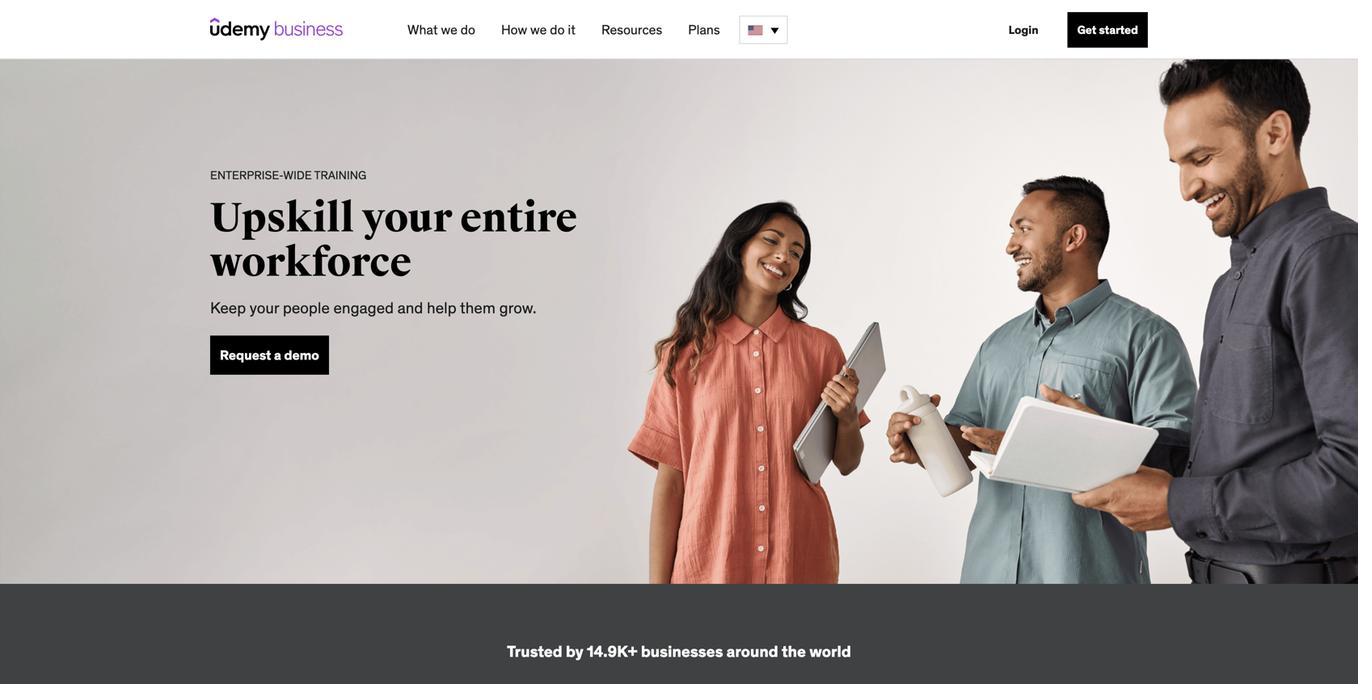 Task type: locate. For each thing, give the bounding box(es) containing it.
0 horizontal spatial your
[[250, 298, 279, 318]]

do
[[461, 21, 475, 38], [550, 21, 565, 38]]

do for how we do it
[[550, 21, 565, 38]]

do right the what
[[461, 21, 475, 38]]

demo
[[284, 347, 319, 364]]

plans button
[[682, 15, 727, 44]]

upskill
[[210, 193, 354, 244]]

2 we from the left
[[531, 21, 547, 38]]

do inside dropdown button
[[550, 21, 565, 38]]

your
[[362, 193, 453, 244], [250, 298, 279, 318]]

what
[[408, 21, 438, 38]]

keep
[[210, 298, 246, 318]]

do inside popup button
[[461, 21, 475, 38]]

1 vertical spatial your
[[250, 298, 279, 318]]

1 horizontal spatial do
[[550, 21, 565, 38]]

1 we from the left
[[441, 21, 458, 38]]

we inside dropdown button
[[531, 21, 547, 38]]

0 horizontal spatial do
[[461, 21, 475, 38]]

a
[[274, 347, 281, 364]]

we inside popup button
[[441, 21, 458, 38]]

1 do from the left
[[461, 21, 475, 38]]

around
[[727, 643, 779, 662]]

your down training
[[362, 193, 453, 244]]

keep your people engaged and help them grow.
[[210, 298, 537, 318]]

what we do button
[[401, 15, 482, 44]]

it
[[568, 21, 576, 38]]

trusted by 14.9k+ businesses around the world
[[507, 643, 852, 662]]

1 horizontal spatial your
[[362, 193, 453, 244]]

trusted
[[507, 643, 563, 662]]

1 horizontal spatial we
[[531, 21, 547, 38]]

how
[[501, 21, 527, 38]]

do left it
[[550, 21, 565, 38]]

we right the what
[[441, 21, 458, 38]]

request a demo
[[220, 347, 319, 364]]

2 do from the left
[[550, 21, 565, 38]]

how we do it
[[501, 21, 576, 38]]

by
[[566, 643, 584, 662]]

14.9k+
[[587, 643, 638, 662]]

get
[[1078, 23, 1097, 37]]

resources
[[602, 21, 663, 38]]

upskill your entire workforce
[[210, 193, 578, 288]]

your for keep
[[250, 298, 279, 318]]

your right keep
[[250, 298, 279, 318]]

we
[[441, 21, 458, 38], [531, 21, 547, 38]]

help
[[427, 298, 457, 318]]

0 vertical spatial your
[[362, 193, 453, 244]]

we right how
[[531, 21, 547, 38]]

0 horizontal spatial we
[[441, 21, 458, 38]]

your inside the upskill your entire workforce
[[362, 193, 453, 244]]

request
[[220, 347, 271, 364]]

world
[[810, 643, 852, 662]]



Task type: describe. For each thing, give the bounding box(es) containing it.
entire
[[460, 193, 578, 244]]

resources button
[[595, 15, 669, 44]]

the
[[782, 643, 806, 662]]

we for what
[[441, 21, 458, 38]]

menu navigation
[[395, 0, 1148, 60]]

what we do
[[408, 21, 475, 38]]

businesses
[[641, 643, 723, 662]]

workforce
[[210, 238, 412, 288]]

login
[[1009, 23, 1039, 37]]

engaged
[[334, 298, 394, 318]]

login button
[[999, 12, 1049, 48]]

how we do it button
[[495, 15, 582, 44]]

udemy business image
[[210, 18, 343, 40]]

request a demo button
[[210, 336, 329, 375]]

people
[[283, 298, 330, 318]]

enterprise-wide training
[[210, 168, 367, 183]]

plans
[[688, 21, 720, 38]]

enterprise-
[[210, 168, 283, 183]]

training
[[314, 168, 367, 183]]

your for upskill
[[362, 193, 453, 244]]

get started link
[[1068, 12, 1148, 48]]

we for how
[[531, 21, 547, 38]]

get started
[[1078, 23, 1139, 37]]

request a demo link
[[210, 336, 329, 375]]

started
[[1099, 23, 1139, 37]]

them
[[460, 298, 496, 318]]

do for what we do
[[461, 21, 475, 38]]

and
[[398, 298, 423, 318]]

grow.
[[499, 298, 537, 318]]

wide
[[283, 168, 312, 183]]



Task type: vqa. For each thing, say whether or not it's contained in the screenshot.
What We Do
yes



